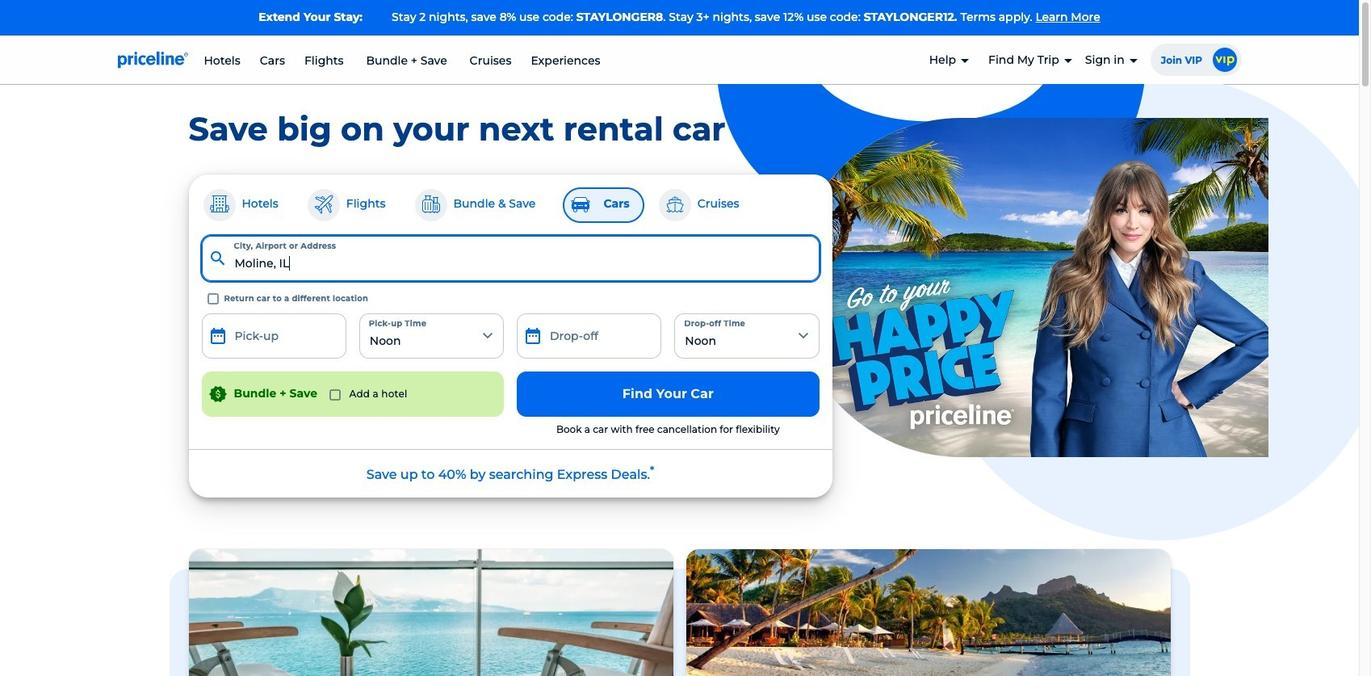 Task type: vqa. For each thing, say whether or not it's contained in the screenshot.
Drop-Off field
no



Task type: describe. For each thing, give the bounding box(es) containing it.
types of travel tab list
[[202, 187, 820, 223]]

Drop-off text field
[[517, 313, 662, 358]]

vip badge icon image
[[1213, 47, 1237, 72]]

Pick-up text field
[[202, 313, 346, 358]]

rental-car-search-form element
[[195, 236, 826, 436]]

partner car rental company logos image
[[491, 464, 741, 484]]



Task type: locate. For each thing, give the bounding box(es) containing it.
priceline.com home image
[[118, 51, 188, 68]]

None field
[[202, 236, 820, 281]]

City, Airport or Address field
[[202, 236, 820, 281]]



